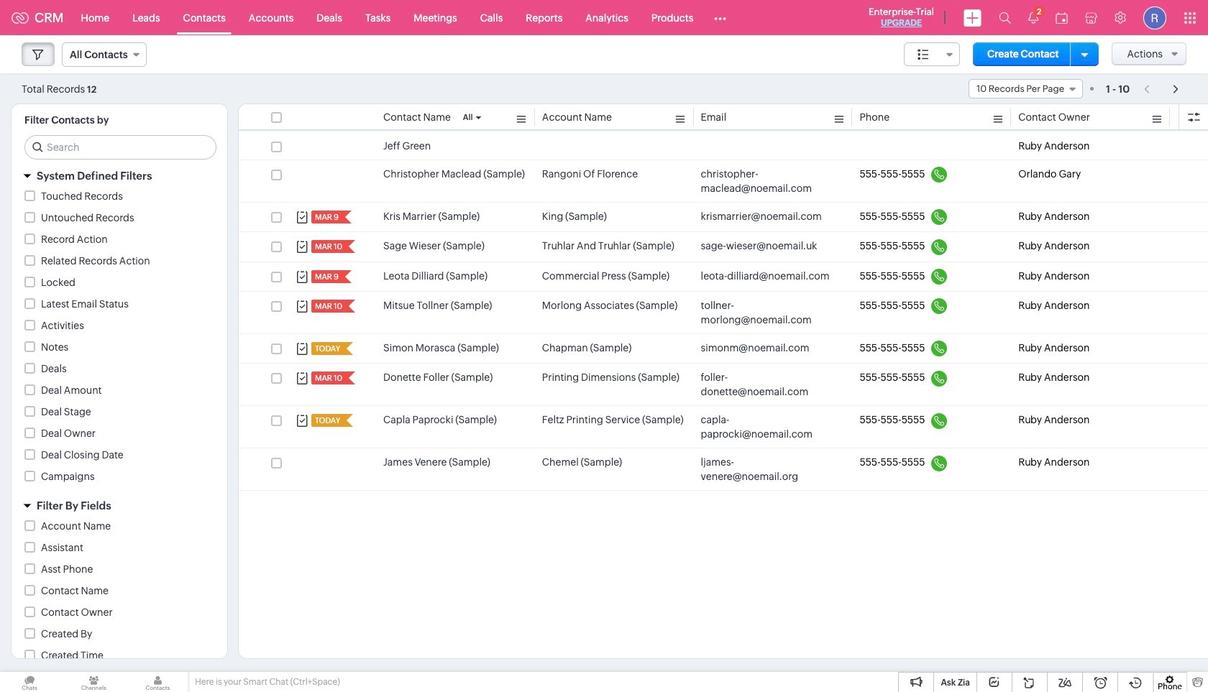 Task type: describe. For each thing, give the bounding box(es) containing it.
profile image
[[1144, 6, 1167, 29]]

chats image
[[0, 672, 59, 693]]

size image
[[918, 48, 929, 61]]

create menu image
[[964, 9, 982, 26]]

Search text field
[[25, 136, 216, 159]]

search element
[[990, 0, 1020, 35]]

calendar image
[[1056, 12, 1068, 23]]



Task type: vqa. For each thing, say whether or not it's contained in the screenshot.
navigation
no



Task type: locate. For each thing, give the bounding box(es) containing it.
row group
[[239, 132, 1208, 491]]

signals element
[[1020, 0, 1047, 35]]

search image
[[999, 12, 1011, 24]]

profile element
[[1135, 0, 1175, 35]]

None field
[[62, 42, 147, 67], [904, 42, 960, 66], [969, 79, 1083, 99], [62, 42, 147, 67], [969, 79, 1083, 99]]

contacts image
[[128, 672, 187, 693]]

create menu element
[[955, 0, 990, 35]]

channels image
[[64, 672, 123, 693]]

Other Modules field
[[705, 6, 736, 29]]

logo image
[[12, 12, 29, 23]]

none field size
[[904, 42, 960, 66]]



